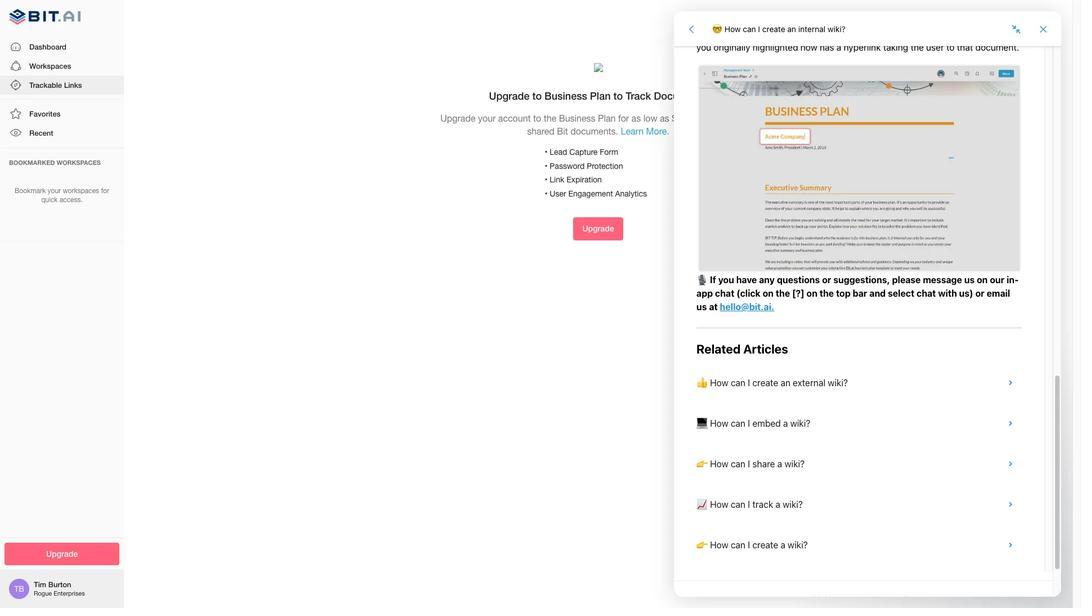 Task type: describe. For each thing, give the bounding box(es) containing it.
dashboard button
[[0, 37, 124, 56]]

tim
[[34, 581, 46, 590]]

engagement
[[569, 189, 613, 198]]

business inside upgrade your account to the business plan for as low as $15/mo to track your shared bit documents.
[[559, 113, 596, 123]]

form
[[600, 148, 619, 157]]

learn more.
[[621, 126, 670, 136]]

shared
[[528, 126, 555, 136]]

upgrade to business plan to track documents
[[489, 89, 708, 102]]

0 vertical spatial plan
[[590, 89, 611, 102]]

analytics
[[616, 189, 647, 198]]

workspaces
[[29, 61, 71, 70]]

workspaces
[[63, 187, 99, 195]]

documents
[[654, 89, 708, 102]]

2 • from the top
[[545, 162, 548, 171]]

upgrade inside upgrade your account to the business plan for as low as $15/mo to track your shared bit documents.
[[441, 113, 476, 123]]

bookmarked workspaces
[[9, 159, 101, 166]]

trackable links button
[[0, 75, 124, 95]]

plan inside upgrade your account to the business plan for as low as $15/mo to track your shared bit documents.
[[599, 113, 616, 123]]

2 as from the left
[[660, 113, 670, 123]]

favorites
[[29, 109, 61, 118]]

0 horizontal spatial upgrade button
[[5, 543, 119, 566]]

workspaces
[[57, 159, 101, 166]]

link
[[550, 175, 565, 184]]

documents.
[[571, 126, 619, 136]]

low
[[644, 113, 658, 123]]

$15/mo
[[672, 113, 703, 123]]

2 horizontal spatial your
[[739, 113, 757, 123]]

recent
[[29, 129, 53, 138]]

account
[[499, 113, 531, 123]]

tb
[[14, 585, 24, 594]]

rogue
[[34, 591, 52, 598]]

more.
[[647, 126, 670, 136]]

upgrade your account to the business plan for as low as $15/mo to track your shared bit documents.
[[441, 113, 757, 136]]

trackable links
[[29, 81, 82, 90]]

capture
[[570, 148, 598, 157]]

bookmark
[[15, 187, 46, 195]]



Task type: locate. For each thing, give the bounding box(es) containing it.
1 vertical spatial business
[[559, 113, 596, 123]]

• left password at the right top of page
[[545, 162, 548, 171]]

0 horizontal spatial for
[[101, 187, 109, 195]]

dashboard
[[29, 42, 66, 51]]

1 as from the left
[[632, 113, 641, 123]]

• left lead
[[545, 148, 548, 157]]

bookmarked
[[9, 159, 55, 166]]

workspaces button
[[0, 56, 124, 75]]

0 horizontal spatial as
[[632, 113, 641, 123]]

tim burton rogue enterprises
[[34, 581, 85, 598]]

quick
[[41, 196, 58, 204]]

bookmark your workspaces for quick access.
[[15, 187, 109, 204]]

the
[[544, 113, 557, 123]]

your right track
[[739, 113, 757, 123]]

plan up documents.
[[599, 113, 616, 123]]

favorites button
[[0, 104, 124, 124]]

business up bit
[[559, 113, 596, 123]]

0 horizontal spatial your
[[48, 187, 61, 195]]

• left the user
[[545, 189, 548, 198]]

business
[[545, 89, 588, 102], [559, 113, 596, 123]]

0 vertical spatial business
[[545, 89, 588, 102]]

user
[[550, 189, 567, 198]]

as up learn
[[632, 113, 641, 123]]

3 • from the top
[[545, 175, 548, 184]]

burton
[[48, 581, 71, 590]]

trackable
[[29, 81, 62, 90]]

1 vertical spatial upgrade button
[[5, 543, 119, 566]]

upgrade button
[[574, 218, 624, 240], [5, 543, 119, 566]]

your for to
[[478, 113, 496, 123]]

for
[[619, 113, 630, 123], [101, 187, 109, 195]]

0 vertical spatial for
[[619, 113, 630, 123]]

1 vertical spatial plan
[[599, 113, 616, 123]]

dialog
[[675, 11, 1062, 597]]

as
[[632, 113, 641, 123], [660, 113, 670, 123]]

lead
[[550, 148, 568, 157]]

1 horizontal spatial your
[[478, 113, 496, 123]]

4 • from the top
[[545, 189, 548, 198]]

your for for
[[48, 187, 61, 195]]

upgrade
[[489, 89, 530, 102], [441, 113, 476, 123], [583, 224, 615, 233], [46, 549, 78, 559]]

1 horizontal spatial upgrade button
[[574, 218, 624, 240]]

password
[[550, 162, 585, 171]]

for inside bookmark your workspaces for quick access.
[[101, 187, 109, 195]]

track
[[716, 113, 736, 123]]

as right low
[[660, 113, 670, 123]]

for inside upgrade your account to the business plan for as low as $15/mo to track your shared bit documents.
[[619, 113, 630, 123]]

plan up upgrade your account to the business plan for as low as $15/mo to track your shared bit documents. on the top of page
[[590, 89, 611, 102]]

enterprises
[[54, 591, 85, 598]]

access.
[[60, 196, 83, 204]]

1 horizontal spatial as
[[660, 113, 670, 123]]

track
[[626, 89, 652, 102]]

recent button
[[0, 124, 124, 143]]

your inside bookmark your workspaces for quick access.
[[48, 187, 61, 195]]

for up learn
[[619, 113, 630, 123]]

bit
[[557, 126, 569, 136]]

upgrade button down engagement
[[574, 218, 624, 240]]

protection
[[587, 162, 624, 171]]

your
[[478, 113, 496, 123], [739, 113, 757, 123], [48, 187, 61, 195]]

1 • from the top
[[545, 148, 548, 157]]

plan
[[590, 89, 611, 102], [599, 113, 616, 123]]

1 horizontal spatial for
[[619, 113, 630, 123]]

to
[[533, 89, 542, 102], [614, 89, 623, 102], [534, 113, 542, 123], [706, 113, 714, 123]]

•
[[545, 148, 548, 157], [545, 162, 548, 171], [545, 175, 548, 184], [545, 189, 548, 198]]

your up "quick"
[[48, 187, 61, 195]]

0 vertical spatial upgrade button
[[574, 218, 624, 240]]

learn
[[621, 126, 644, 136]]

expiration
[[567, 175, 602, 184]]

for right 'workspaces'
[[101, 187, 109, 195]]

business up the
[[545, 89, 588, 102]]

1 vertical spatial for
[[101, 187, 109, 195]]

links
[[64, 81, 82, 90]]

• lead capture form • password protection • link expiration • user engagement analytics
[[545, 148, 647, 198]]

your left account
[[478, 113, 496, 123]]

upgrade button up burton
[[5, 543, 119, 566]]

• left link
[[545, 175, 548, 184]]

learn more. link
[[621, 126, 670, 136]]



Task type: vqa. For each thing, say whether or not it's contained in the screenshot.
Remove Favorite ICON on the left top
no



